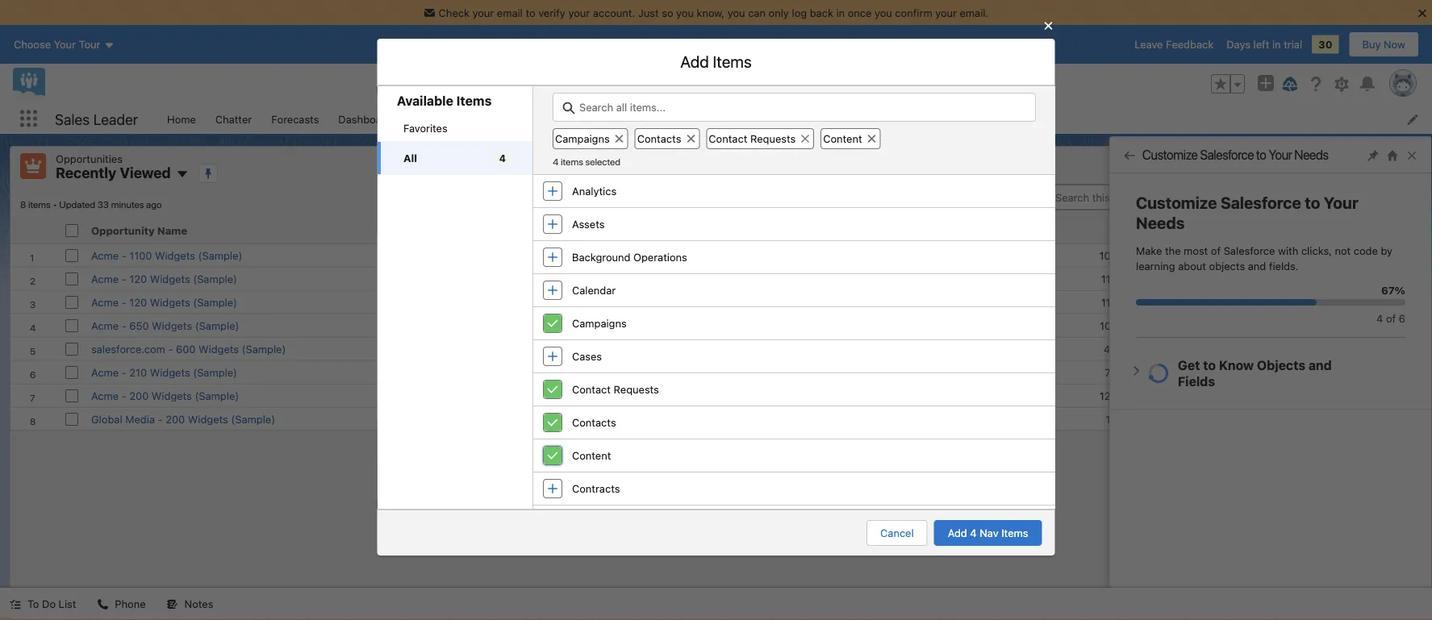 Task type: describe. For each thing, give the bounding box(es) containing it.
10/15/2023
[[1099, 249, 1154, 261]]

salesforce inside make the most of salesforce with clicks, not code by learning about objects and fields.
[[1224, 245, 1275, 257]]

items inside "button"
[[1005, 201, 1032, 213]]

600
[[176, 343, 196, 355]]

closed won for 7/18/2023
[[738, 366, 797, 378]]

closed for 11/15/2023
[[738, 296, 772, 308]]

dashboards list item
[[329, 104, 428, 134]]

calendar
[[572, 284, 616, 297]]

know,
[[697, 6, 725, 19]]

1100
[[129, 249, 152, 261]]

acme for acme - 1100 widgets (sample) link
[[91, 249, 119, 261]]

opportunity name button
[[85, 217, 428, 243]]

2 horizontal spatial items
[[852, 149, 879, 161]]

4 for 4
[[499, 153, 506, 164]]

forecasts
[[271, 113, 319, 125]]

won for 11/15/2023
[[775, 296, 797, 308]]

acme - 120 widgets (sample) for negotiation
[[91, 273, 237, 285]]

67% status
[[1136, 274, 1406, 324]]

buy now button
[[1349, 32, 1419, 57]]

minutes
[[111, 199, 144, 210]]

recently
[[56, 164, 116, 182]]

- down acme - 210 widgets (sample) at the left of the page
[[122, 390, 126, 402]]

items up remove
[[816, 105, 854, 124]]

accounts list item
[[506, 104, 592, 134]]

sales leader
[[55, 110, 138, 128]]

accounts
[[516, 113, 562, 125]]

global media - 200 widgets (sample)
[[91, 413, 275, 425]]

0 vertical spatial and
[[740, 149, 758, 161]]

none search field inside 'recently viewed|opportunities|list view' element
[[1029, 184, 1223, 210]]

650
[[129, 320, 149, 332]]

210
[[129, 366, 147, 378]]

acme for acme - 650 widgets (sample) link
[[91, 320, 119, 332]]

your left email
[[472, 6, 494, 19]]

acme for acme - 120 widgets (sample) link corresponding to negotiation
[[91, 273, 119, 285]]

confirm
[[895, 6, 933, 19]]

add more items
[[955, 201, 1032, 213]]

1 vertical spatial your
[[1324, 193, 1359, 212]]

list
[[59, 598, 76, 610]]

new
[[1376, 160, 1398, 172]]

this
[[621, 149, 639, 161]]

content inside option
[[823, 133, 862, 145]]

item number image
[[10, 217, 59, 243]]

close date element
[[958, 217, 1206, 244]]

closed for 7/18/2023
[[738, 366, 772, 378]]

acme - 200 widgets (sample) link
[[91, 390, 239, 402]]

1/14/2024
[[1106, 413, 1154, 425]]

salesforce.com - 600 widgets (sample) link
[[91, 343, 286, 355]]

remove
[[813, 149, 849, 161]]

33
[[97, 199, 109, 210]]

0 horizontal spatial leader
[[93, 110, 138, 128]]

feedback
[[1166, 38, 1214, 50]]

- left 600
[[168, 343, 173, 355]]

make
[[1136, 245, 1162, 257]]

widgets up acme - 200 widgets (sample) link on the left of page
[[150, 366, 190, 378]]

1 cb from the top
[[1202, 249, 1217, 261]]

name
[[157, 224, 187, 236]]

0 vertical spatial needs
[[1295, 147, 1329, 163]]

salesforce.com - 600 widgets (sample)
[[91, 343, 286, 355]]

log
[[792, 6, 807, 19]]

rename
[[761, 149, 797, 161]]

8 items • updated 33 minutes ago
[[20, 199, 162, 210]]

contacts inside list box
[[572, 417, 616, 429]]

progress bar progress bar
[[1136, 299, 1406, 306]]

edit sales leader app navigation items
[[578, 105, 854, 124]]

accounts link
[[506, 104, 571, 134]]

1 vertical spatial in
[[1273, 38, 1281, 50]]

ago
[[146, 199, 162, 210]]

list containing favorites
[[377, 115, 532, 175]]

phone button
[[87, 588, 155, 621]]

available
[[397, 93, 453, 108]]

acme - 650 widgets (sample) link
[[91, 320, 239, 332]]

campaigns option
[[552, 122, 634, 149]]

1 horizontal spatial leader
[[651, 105, 700, 124]]

reorder
[[666, 149, 704, 161]]

contact inside list box
[[572, 384, 611, 396]]

bar
[[585, 149, 601, 161]]

make the most of salesforce with clicks, not code by learning about objects and fields.
[[1136, 245, 1393, 272]]

chatter link
[[206, 104, 262, 134]]

remove campaigns image
[[613, 133, 625, 144]]

learning
[[1136, 260, 1175, 272]]

widgets right 600
[[199, 343, 239, 355]]

widgets down name
[[155, 249, 195, 261]]

favorites
[[403, 122, 447, 134]]

recently viewed status
[[20, 199, 59, 210]]

add items
[[681, 52, 752, 71]]

opportunities inside 'recently viewed|opportunities|list view' element
[[56, 153, 123, 165]]

code
[[1354, 245, 1378, 257]]

progress bar image
[[1136, 299, 1317, 306]]

cancel button
[[867, 520, 928, 546]]

4 items selected
[[552, 156, 620, 167]]

assets
[[572, 218, 604, 230]]

items up the favorites link
[[456, 93, 491, 108]]

Search Recently Viewed list view. search field
[[1029, 184, 1223, 210]]

contacts option
[[634, 122, 706, 149]]

not
[[1335, 245, 1351, 257]]

0 vertical spatial to
[[526, 6, 536, 19]]

notes button
[[157, 588, 223, 621]]

salesforce.com (sample) link
[[453, 343, 574, 355]]

120 for closed won
[[129, 296, 147, 308]]

contact requests inside 'contact requests' option
[[708, 133, 795, 145]]

personalize
[[482, 149, 538, 161]]

objects
[[1209, 260, 1245, 272]]

acme - 650 widgets (sample)
[[91, 320, 239, 332]]

item number element
[[10, 217, 59, 244]]

to do list button
[[0, 588, 86, 621]]

negotiation
[[738, 273, 795, 285]]

do
[[42, 598, 56, 610]]

cases
[[572, 351, 602, 363]]

remove content image
[[866, 133, 877, 144]]

to inside customize salesforce to your needs
[[1305, 193, 1320, 212]]

edit
[[578, 105, 605, 124]]

added.
[[917, 149, 951, 161]]

operations
[[633, 251, 687, 263]]

leave feedback
[[1135, 38, 1214, 50]]

11/15/2023 for negotiation
[[1101, 273, 1154, 285]]

items inside 'button'
[[1002, 527, 1028, 539]]

acme for acme - 210 widgets (sample) link
[[91, 366, 119, 378]]

nav
[[565, 149, 582, 161]]

remove contact requests image
[[799, 133, 811, 144]]

app.
[[641, 149, 663, 161]]

account name element
[[446, 217, 742, 244]]

fields.
[[1269, 260, 1299, 272]]

stage element
[[732, 217, 968, 244]]

items,
[[707, 149, 737, 161]]

email.
[[960, 6, 989, 19]]

campaigns inside option
[[555, 133, 609, 145]]

contacts inside option
[[637, 133, 681, 145]]

acme for acme - 200 widgets (sample) link on the left of page
[[91, 390, 119, 402]]

acme - 200 widgets (sample)
[[91, 390, 239, 402]]

cancel
[[880, 527, 914, 539]]

analytics
[[572, 185, 616, 197]]

account.
[[593, 6, 635, 19]]

add for add 4 nav items
[[948, 527, 967, 539]]

won for 7/18/2023
[[775, 366, 797, 378]]

to
[[27, 598, 39, 610]]

remove contacts image
[[685, 133, 696, 144]]

left
[[1254, 38, 1270, 50]]

salesforce.com (sample)
[[453, 343, 574, 355]]

requests inside list box
[[613, 384, 659, 396]]

- down acme - 200 widgets (sample)
[[158, 413, 163, 425]]

- down opportunity
[[122, 273, 126, 285]]

acme - 120 widgets (sample) link for negotiation
[[91, 273, 237, 285]]

list view controls image
[[1226, 184, 1261, 210]]

1 vertical spatial needs
[[1136, 213, 1185, 232]]

0 vertical spatial 200
[[129, 390, 149, 402]]



Task type: locate. For each thing, give the bounding box(es) containing it.
acme for acme - 120 widgets (sample) link corresponding to closed won
[[91, 296, 119, 308]]

0 vertical spatial closed
[[738, 296, 772, 308]]

2 vertical spatial salesforce
[[1224, 245, 1275, 257]]

salesforce up objects
[[1224, 245, 1275, 257]]

0 vertical spatial acme - 120 widgets (sample)
[[91, 273, 237, 285]]

leave
[[1135, 38, 1163, 50]]

add 4 nav items button
[[934, 520, 1042, 546]]

1 horizontal spatial requests
[[750, 133, 795, 145]]

2 cb from the top
[[1202, 273, 1217, 285]]

5 acme from the top
[[91, 366, 119, 378]]

1 horizontal spatial needs
[[1295, 147, 1329, 163]]

salesforce up opportunity owner alias element
[[1221, 193, 1301, 212]]

campaigns
[[555, 133, 609, 145], [572, 318, 626, 330]]

2 media from the left
[[487, 413, 516, 425]]

30
[[1319, 38, 1333, 50]]

0 horizontal spatial content
[[572, 450, 611, 462]]

0 vertical spatial won
[[775, 296, 797, 308]]

text default image left the to
[[10, 599, 21, 610]]

1 120 from the top
[[129, 273, 147, 285]]

1 media from the left
[[125, 413, 155, 425]]

1 vertical spatial customize
[[1136, 193, 1217, 212]]

salesforce.com
[[91, 343, 165, 355], [453, 343, 527, 355]]

1 vertical spatial salesforce
[[1221, 193, 1301, 212]]

0 vertical spatial 11/15/2023
[[1101, 273, 1154, 285]]

1 closed won from the top
[[738, 296, 797, 308]]

media for (sample)
[[487, 413, 516, 425]]

contact down cases
[[572, 384, 611, 396]]

opportunity name
[[91, 224, 187, 236]]

acme - 120 widgets (sample) link
[[91, 273, 237, 285], [91, 296, 237, 308]]

to do list
[[27, 598, 76, 610]]

- up acme - 650 widgets (sample) link
[[122, 296, 126, 308]]

120 for negotiation
[[129, 273, 147, 285]]

2 11/15/2023 from the top
[[1101, 296, 1154, 308]]

to right "select list display" icon
[[1305, 193, 1320, 212]]

only
[[769, 6, 789, 19]]

0 vertical spatial add
[[681, 52, 709, 71]]

opportunity owner alias element
[[1196, 217, 1380, 244]]

0 horizontal spatial in
[[836, 6, 845, 19]]

4/16/2023
[[1104, 343, 1154, 355]]

0 horizontal spatial contact
[[572, 384, 611, 396]]

customize salesforce to your needs up make the most of salesforce with clicks, not code by learning about objects and fields.
[[1136, 193, 1359, 232]]

- left '210' at the bottom left of page
[[122, 366, 126, 378]]

app
[[704, 105, 733, 124]]

0 vertical spatial customize salesforce to your needs
[[1143, 147, 1329, 163]]

home link
[[157, 104, 206, 134]]

opportunities up remove campaigns icon at top
[[602, 113, 669, 125]]

background operations
[[572, 251, 687, 263]]

items right more
[[1005, 201, 1032, 213]]

11/15/2023 for closed won
[[1101, 296, 1154, 308]]

acme - 1100 widgets (sample)
[[91, 249, 242, 261]]

opportunities down sales leader
[[56, 153, 123, 165]]

2 horizontal spatial you
[[875, 6, 892, 19]]

1 global from the left
[[91, 413, 122, 425]]

1 horizontal spatial items
[[560, 156, 583, 167]]

new button
[[1363, 154, 1411, 178]]

salesforce.com up global media (sample)
[[453, 343, 527, 355]]

widgets down 'acme - 1100 widgets (sample)'
[[150, 273, 190, 285]]

selected options: list box
[[552, 122, 887, 149]]

1 vertical spatial won
[[775, 366, 797, 378]]

0 vertical spatial your
[[1269, 147, 1292, 163]]

contacts
[[637, 133, 681, 145], [572, 417, 616, 429]]

opportunity
[[91, 224, 155, 236]]

list box
[[533, 175, 1055, 621], [377, 233, 1055, 420]]

leave feedback link
[[1135, 38, 1214, 50]]

1 horizontal spatial to
[[1257, 147, 1267, 163]]

1 horizontal spatial contacts
[[637, 133, 681, 145]]

needs up make
[[1136, 213, 1185, 232]]

1 acme - 120 widgets (sample) from the top
[[91, 273, 237, 285]]

6 acme from the top
[[91, 390, 119, 402]]

0 vertical spatial opportunities
[[602, 113, 669, 125]]

items up 'search...' button
[[713, 52, 752, 71]]

0 horizontal spatial and
[[740, 149, 758, 161]]

content up contracts
[[572, 450, 611, 462]]

text default image inside the to do list button
[[10, 599, 21, 610]]

3 you from the left
[[875, 6, 892, 19]]

your up not on the right top of page
[[1324, 193, 1359, 212]]

items for 4 items selected
[[560, 156, 583, 167]]

content up remove
[[823, 133, 862, 145]]

requests inside 'contact requests' option
[[750, 133, 795, 145]]

widgets down acme - 210 widgets (sample) link
[[152, 390, 192, 402]]

leader up remove contacts image
[[651, 105, 700, 124]]

list box for sales
[[377, 233, 1055, 420]]

0 horizontal spatial your
[[1269, 147, 1292, 163]]

widgets
[[155, 249, 195, 261], [150, 273, 190, 285], [150, 296, 190, 308], [152, 320, 192, 332], [199, 343, 239, 355], [150, 366, 190, 378], [152, 390, 192, 402], [188, 413, 228, 425]]

0 vertical spatial 120
[[129, 273, 147, 285]]

customize up the the
[[1136, 193, 1217, 212]]

1 you from the left
[[676, 6, 694, 19]]

0 horizontal spatial needs
[[1136, 213, 1185, 232]]

so
[[662, 6, 673, 19]]

2 text default image from the left
[[97, 599, 108, 610]]

0 vertical spatial closed won
[[738, 296, 797, 308]]

favorites link
[[377, 115, 532, 141]]

add more items button
[[941, 194, 1045, 220]]

items
[[852, 149, 879, 161], [560, 156, 583, 167], [28, 199, 51, 210]]

of
[[1211, 245, 1221, 257]]

nav
[[980, 527, 999, 539]]

4 for 4 items selected
[[552, 156, 558, 167]]

dashboards link
[[329, 104, 407, 134]]

content option
[[820, 122, 887, 149]]

add for add more items
[[955, 201, 974, 213]]

1 text default image from the left
[[10, 599, 21, 610]]

- left 650
[[122, 320, 126, 332]]

cell
[[59, 217, 85, 244], [1380, 267, 1422, 290], [732, 314, 958, 337], [1196, 314, 1380, 337], [732, 337, 958, 360], [1196, 337, 1380, 360], [1380, 337, 1422, 360], [1380, 360, 1422, 384], [732, 384, 958, 407], [1196, 384, 1380, 407], [1380, 384, 1422, 407], [732, 407, 958, 431], [1196, 407, 1380, 431], [1380, 407, 1422, 431]]

acme - 210 widgets (sample)
[[91, 366, 237, 378]]

leader up recently viewed
[[93, 110, 138, 128]]

1 horizontal spatial opportunities
[[602, 113, 669, 125]]

list box for items
[[533, 175, 1055, 621]]

global media - 200 widgets (sample) link
[[91, 413, 275, 425]]

items for 8 items • updated 33 minutes ago
[[28, 199, 51, 210]]

items left •
[[28, 199, 51, 210]]

1 horizontal spatial sales
[[609, 105, 647, 124]]

trial
[[1284, 38, 1303, 50]]

sales up remove campaigns icon at top
[[609, 105, 647, 124]]

2 vertical spatial to
[[1305, 193, 1320, 212]]

0 horizontal spatial 200
[[129, 390, 149, 402]]

salesforce
[[1200, 147, 1254, 163], [1221, 193, 1301, 212], [1224, 245, 1275, 257]]

media down acme - 200 widgets (sample)
[[125, 413, 155, 425]]

contact requests option
[[706, 122, 820, 149]]

acme - 120 widgets (sample) link for closed won
[[91, 296, 237, 308]]

notes
[[184, 598, 213, 610]]

salesforce inside customize salesforce to your needs
[[1221, 193, 1301, 212]]

1 horizontal spatial contact
[[708, 133, 747, 145]]

verify
[[538, 6, 566, 19]]

global media (sample)
[[453, 413, 564, 425]]

navigation
[[736, 105, 812, 124]]

1 vertical spatial opportunities
[[56, 153, 123, 165]]

1 acme from the top
[[91, 249, 119, 261]]

11/15/2023 up 10/21/2022
[[1101, 296, 1154, 308]]

to
[[526, 6, 536, 19], [1257, 147, 1267, 163], [1305, 193, 1320, 212]]

0 vertical spatial contact
[[708, 133, 747, 145]]

- left 1100
[[122, 249, 126, 261]]

1 vertical spatial contact requests
[[572, 384, 659, 396]]

more
[[977, 201, 1002, 213]]

buy now
[[1363, 38, 1406, 50]]

1 salesforce.com from the left
[[91, 343, 165, 355]]

cb
[[1202, 249, 1217, 261], [1202, 273, 1217, 285], [1202, 296, 1217, 308], [1202, 366, 1217, 378]]

contact inside option
[[708, 133, 747, 145]]

your left nav
[[541, 149, 562, 161]]

2 salesforce.com from the left
[[453, 343, 527, 355]]

about
[[1178, 260, 1206, 272]]

1 horizontal spatial your
[[1324, 193, 1359, 212]]

personalize your nav bar for this app. reorder items, and rename or remove items you've added.
[[482, 149, 951, 161]]

2 120 from the top
[[129, 296, 147, 308]]

contact requests up rename
[[708, 133, 795, 145]]

1 horizontal spatial salesforce.com
[[453, 343, 527, 355]]

0 horizontal spatial sales
[[55, 110, 90, 128]]

closed won for 11/15/2023
[[738, 296, 797, 308]]

the
[[1165, 245, 1181, 257]]

acme - 120 widgets (sample) link down 'acme - 1100 widgets (sample)'
[[91, 273, 237, 285]]

you right so
[[676, 6, 694, 19]]

media for -
[[125, 413, 155, 425]]

1 acme - 120 widgets (sample) link from the top
[[91, 273, 237, 285]]

1 won from the top
[[775, 296, 797, 308]]

None search field
[[1029, 184, 1223, 210]]

0 vertical spatial acme - 120 widgets (sample) link
[[91, 273, 237, 285]]

viewed
[[120, 164, 171, 182]]

items down remove content image on the top right of page
[[852, 149, 879, 161]]

selected
[[585, 156, 620, 167]]

to right email
[[526, 6, 536, 19]]

3 text default image from the left
[[167, 599, 178, 610]]

global media (sample) link
[[453, 413, 564, 425]]

120 down 1100
[[129, 273, 147, 285]]

items inside 'recently viewed|opportunities|list view' element
[[28, 199, 51, 210]]

1 vertical spatial add
[[955, 201, 974, 213]]

needs up "select list display" icon
[[1295, 147, 1329, 163]]

2 vertical spatial add
[[948, 527, 967, 539]]

0 horizontal spatial contact requests
[[572, 384, 659, 396]]

0 horizontal spatial requests
[[613, 384, 659, 396]]

forecasts link
[[262, 104, 329, 134]]

1 horizontal spatial global
[[453, 413, 484, 425]]

4 acme from the top
[[91, 320, 119, 332]]

1 vertical spatial content
[[572, 450, 611, 462]]

add up 'search...' button
[[681, 52, 709, 71]]

acme - 120 widgets (sample) down 'acme - 1100 widgets (sample)'
[[91, 273, 237, 285]]

0 vertical spatial salesforce
[[1200, 147, 1254, 163]]

opportunities link
[[592, 104, 679, 134]]

1 vertical spatial acme - 120 widgets (sample)
[[91, 296, 237, 308]]

0 vertical spatial contact requests
[[708, 133, 795, 145]]

can
[[748, 6, 766, 19]]

0 horizontal spatial you
[[676, 6, 694, 19]]

67%
[[1382, 284, 1406, 296]]

select list display image
[[1264, 184, 1300, 210]]

items left bar
[[560, 156, 583, 167]]

1 vertical spatial customize salesforce to your needs
[[1136, 193, 1359, 232]]

1 vertical spatial acme - 120 widgets (sample) link
[[91, 296, 237, 308]]

updated
[[59, 199, 95, 210]]

0 horizontal spatial media
[[125, 413, 155, 425]]

add inside "button"
[[955, 201, 974, 213]]

text default image left notes
[[167, 599, 178, 610]]

media down salesforce.com (sample)
[[487, 413, 516, 425]]

0 horizontal spatial to
[[526, 6, 536, 19]]

acme - 120 widgets (sample) link up acme - 650 widgets (sample) link
[[91, 296, 237, 308]]

text default image for phone
[[97, 599, 108, 610]]

1 vertical spatial requests
[[613, 384, 659, 396]]

3 cb from the top
[[1202, 296, 1217, 308]]

closed
[[738, 296, 772, 308], [738, 366, 772, 378]]

0 horizontal spatial items
[[28, 199, 51, 210]]

contacts up contracts
[[572, 417, 616, 429]]

1 vertical spatial 120
[[129, 296, 147, 308]]

0 vertical spatial requests
[[750, 133, 795, 145]]

Search all items... search field
[[552, 93, 1036, 122]]

1 closed from the top
[[738, 296, 772, 308]]

contact up the items,
[[708, 133, 747, 145]]

recently viewed grid
[[10, 217, 1422, 431]]

widgets up 600
[[152, 320, 192, 332]]

1 vertical spatial contact
[[572, 384, 611, 396]]

contact requests
[[708, 133, 795, 145], [572, 384, 659, 396]]

2 acme from the top
[[91, 273, 119, 285]]

add left nav
[[948, 527, 967, 539]]

buy
[[1363, 38, 1381, 50]]

your up "select list display" icon
[[1269, 147, 1292, 163]]

2 closed from the top
[[738, 366, 772, 378]]

campaigns up nav
[[555, 133, 609, 145]]

text default image left the "phone" on the bottom left of the page
[[97, 599, 108, 610]]

2 closed won from the top
[[738, 366, 797, 378]]

add for add items
[[681, 52, 709, 71]]

0 horizontal spatial global
[[91, 413, 122, 425]]

days
[[1227, 38, 1251, 50]]

1 horizontal spatial content
[[823, 133, 862, 145]]

customize
[[1143, 147, 1198, 163], [1136, 193, 1217, 212]]

1 vertical spatial 200
[[166, 413, 185, 425]]

widgets down acme - 200 widgets (sample) link on the left of page
[[188, 413, 228, 425]]

200 down '210' at the bottom left of page
[[129, 390, 149, 402]]

add left more
[[955, 201, 974, 213]]

0 vertical spatial content
[[823, 133, 862, 145]]

1 vertical spatial closed won
[[738, 366, 797, 378]]

0 horizontal spatial contacts
[[572, 417, 616, 429]]

sales up the recently
[[55, 110, 90, 128]]

2 horizontal spatial text default image
[[167, 599, 178, 610]]

200 down acme - 200 widgets (sample) link on the left of page
[[166, 413, 185, 425]]

available items
[[397, 93, 491, 108]]

120
[[129, 273, 147, 285], [129, 296, 147, 308]]

salesforce up list view controls icon
[[1200, 147, 1254, 163]]

you left can
[[728, 6, 745, 19]]

list containing home
[[157, 104, 1432, 134]]

add 4 nav items
[[948, 527, 1028, 539]]

0 vertical spatial customize
[[1143, 147, 1198, 163]]

opportunity name element
[[85, 217, 446, 244]]

1 vertical spatial and
[[1248, 260, 1266, 272]]

1 horizontal spatial and
[[1248, 260, 1266, 272]]

add inside 'button'
[[948, 527, 967, 539]]

opportunities inside the opportunities link
[[602, 113, 669, 125]]

salesforce.com up '210' at the bottom left of page
[[91, 343, 165, 355]]

list box containing analytics
[[533, 175, 1055, 621]]

and
[[740, 149, 758, 161], [1248, 260, 1266, 272]]

2 you from the left
[[728, 6, 745, 19]]

2 acme - 120 widgets (sample) from the top
[[91, 296, 237, 308]]

contacts up 'app.'
[[637, 133, 681, 145]]

0 vertical spatial campaigns
[[555, 133, 609, 145]]

0 horizontal spatial text default image
[[10, 599, 21, 610]]

text default image inside notes button
[[167, 599, 178, 610]]

days left in trial
[[1227, 38, 1303, 50]]

most
[[1184, 245, 1208, 257]]

requests
[[750, 133, 795, 145], [613, 384, 659, 396]]

group
[[1211, 74, 1245, 94]]

campaigns inside list box
[[572, 318, 626, 330]]

120 up 650
[[129, 296, 147, 308]]

0 vertical spatial contacts
[[637, 133, 681, 145]]

1 horizontal spatial 4
[[552, 156, 558, 167]]

0 horizontal spatial opportunities
[[56, 153, 123, 165]]

1 vertical spatial to
[[1257, 147, 1267, 163]]

1 vertical spatial contacts
[[572, 417, 616, 429]]

salesforce.com for salesforce.com (sample)
[[453, 343, 527, 355]]

1 horizontal spatial text default image
[[97, 599, 108, 610]]

list up the or
[[157, 104, 1432, 134]]

contact requests down cases
[[572, 384, 659, 396]]

recently viewed|opportunities|list view element
[[10, 146, 1423, 588]]

chatter
[[215, 113, 252, 125]]

2 won from the top
[[775, 366, 797, 378]]

to up list view controls icon
[[1257, 147, 1267, 163]]

1 horizontal spatial media
[[487, 413, 516, 425]]

salesforce.com for salesforce.com - 600 widgets (sample)
[[91, 343, 165, 355]]

4 inside list
[[499, 153, 506, 164]]

text default image for to do list
[[10, 599, 21, 610]]

acme - 120 widgets (sample) up acme - 650 widgets (sample) link
[[91, 296, 237, 308]]

contracts
[[572, 483, 620, 495]]

list down the available items
[[377, 115, 532, 175]]

items right nav
[[1002, 527, 1028, 539]]

0 horizontal spatial 4
[[499, 153, 506, 164]]

2 horizontal spatial to
[[1305, 193, 1320, 212]]

1 vertical spatial closed
[[738, 366, 772, 378]]

and left fields.
[[1248, 260, 1266, 272]]

1 vertical spatial campaigns
[[572, 318, 626, 330]]

your left email.
[[935, 6, 957, 19]]

8
[[20, 199, 26, 210]]

2 acme - 120 widgets (sample) link from the top
[[91, 296, 237, 308]]

1 horizontal spatial in
[[1273, 38, 1281, 50]]

customize up search recently viewed list view. search box
[[1143, 147, 1198, 163]]

(sample)
[[198, 249, 242, 261], [193, 273, 237, 285], [193, 296, 237, 308], [195, 320, 239, 332], [242, 343, 286, 355], [530, 343, 574, 355], [193, 366, 237, 378], [195, 390, 239, 402], [231, 413, 275, 425], [519, 413, 564, 425]]

all
[[403, 152, 417, 164]]

global for global media (sample)
[[453, 413, 484, 425]]

phone
[[115, 598, 146, 610]]

1 horizontal spatial contact requests
[[708, 133, 795, 145]]

1 11/15/2023 from the top
[[1101, 273, 1154, 285]]

1 vertical spatial 11/15/2023
[[1101, 296, 1154, 308]]

2 horizontal spatial 4
[[970, 527, 977, 539]]

1 horizontal spatial 200
[[166, 413, 185, 425]]

and inside make the most of salesforce with clicks, not code by learning about objects and fields.
[[1248, 260, 1266, 272]]

4 inside add 4 nav items 'button'
[[970, 527, 977, 539]]

search... button
[[530, 71, 853, 97]]

0 vertical spatial in
[[836, 6, 845, 19]]

in right left at the top
[[1273, 38, 1281, 50]]

text default image inside phone button
[[97, 599, 108, 610]]

list
[[157, 104, 1432, 134], [377, 115, 532, 175]]

1 horizontal spatial you
[[728, 6, 745, 19]]

global for global media - 200 widgets (sample)
[[91, 413, 122, 425]]

acme - 1100 widgets (sample) link
[[91, 249, 242, 261]]

your right verify
[[568, 6, 590, 19]]

your
[[1269, 147, 1292, 163], [1324, 193, 1359, 212]]

2 global from the left
[[453, 413, 484, 425]]

check your email to verify your account. just so you know, you can only log back in once you confirm your email.
[[439, 6, 989, 19]]

opportunities list item
[[592, 104, 700, 134]]

you right once
[[875, 6, 892, 19]]

4 cb from the top
[[1202, 366, 1217, 378]]

text default image for notes
[[167, 599, 178, 610]]

customize salesforce to your needs up list view controls icon
[[1143, 147, 1329, 163]]

campaigns down calendar
[[572, 318, 626, 330]]

home
[[167, 113, 196, 125]]

sales
[[609, 105, 647, 124], [55, 110, 90, 128]]

0 horizontal spatial salesforce.com
[[91, 343, 165, 355]]

dashboards
[[338, 113, 397, 125]]

content
[[823, 133, 862, 145], [572, 450, 611, 462]]

widgets up acme - 650 widgets (sample)
[[150, 296, 190, 308]]

and right the items,
[[740, 149, 758, 161]]

11/15/2023 down 10/15/2023
[[1101, 273, 1154, 285]]

text default image
[[10, 599, 21, 610], [97, 599, 108, 610], [167, 599, 178, 610]]

progress bar
[[1149, 364, 1168, 383]]

in right back
[[836, 6, 845, 19]]

3 acme from the top
[[91, 296, 119, 308]]

acme - 120 widgets (sample) for closed won
[[91, 296, 237, 308]]



Task type: vqa. For each thing, say whether or not it's contained in the screenshot.
"REQUESTS" in the Contact Requests Option
yes



